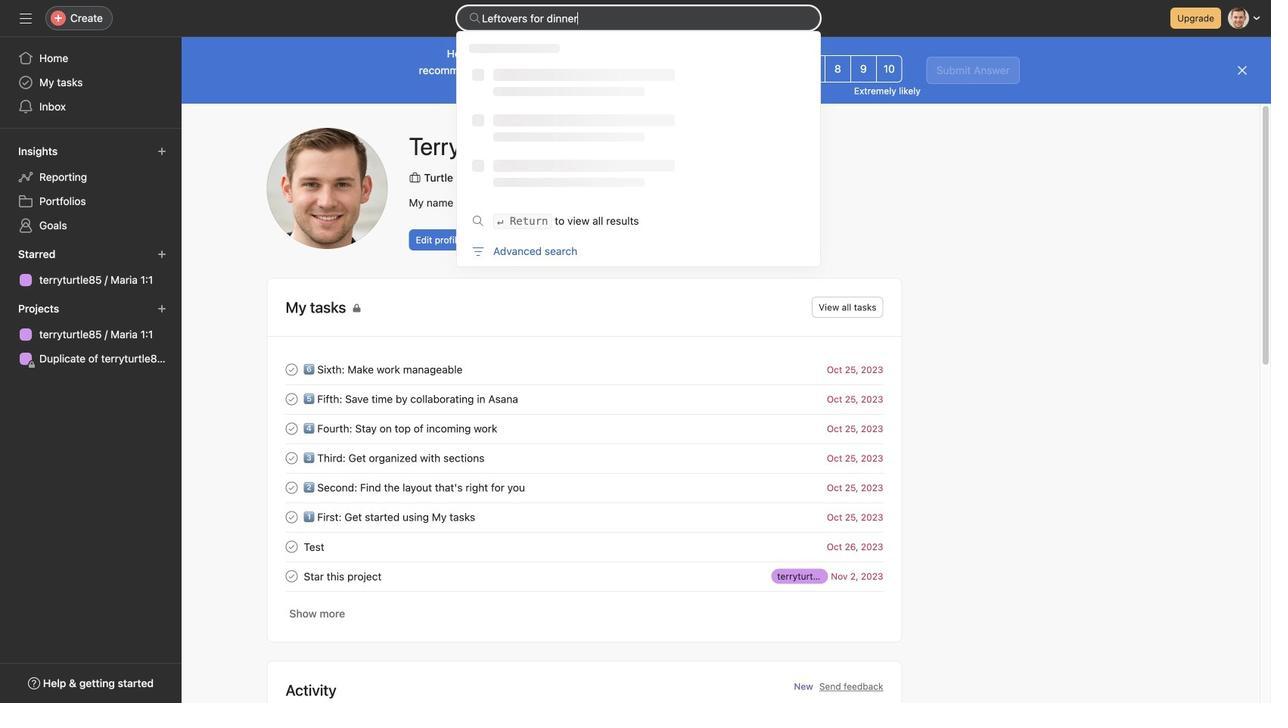 Task type: locate. For each thing, give the bounding box(es) containing it.
1 vertical spatial mark complete checkbox
[[283, 390, 301, 408]]

insights element
[[0, 138, 182, 241]]

6 mark complete image from the top
[[283, 567, 301, 586]]

6 list item from the top
[[268, 503, 902, 532]]

new project or portfolio image
[[157, 304, 167, 313]]

5 list item from the top
[[268, 473, 902, 503]]

new insights image
[[157, 147, 167, 156]]

2 mark complete image from the top
[[283, 449, 301, 467]]

mark complete image for 6th mark complete option from the top of the page
[[283, 567, 301, 586]]

list item
[[268, 355, 902, 385], [268, 385, 902, 414], [268, 414, 902, 444], [268, 444, 902, 473], [268, 473, 902, 503], [268, 503, 902, 532], [268, 532, 902, 562], [268, 562, 902, 591]]

hide sidebar image
[[20, 12, 32, 24]]

None field
[[457, 6, 821, 30]]

1 mark complete checkbox from the top
[[283, 361, 301, 379]]

8 list item from the top
[[268, 562, 902, 591]]

3 mark complete checkbox from the top
[[283, 479, 301, 497]]

upload new photo image
[[267, 128, 388, 249]]

2 list item from the top
[[268, 385, 902, 414]]

mark complete image for 5th mark complete option from the bottom of the page
[[283, 449, 301, 467]]

4 mark complete checkbox from the top
[[283, 508, 301, 526]]

starred element
[[0, 241, 182, 295]]

Mark complete checkbox
[[283, 420, 301, 438], [283, 449, 301, 467], [283, 479, 301, 497], [283, 508, 301, 526], [283, 538, 301, 556], [283, 567, 301, 586]]

3 mark complete image from the top
[[283, 479, 301, 497]]

5 mark complete checkbox from the top
[[283, 538, 301, 556]]

1 vertical spatial mark complete image
[[283, 420, 301, 438]]

0 vertical spatial mark complete checkbox
[[283, 361, 301, 379]]

mark complete image
[[283, 390, 301, 408], [283, 420, 301, 438]]

mark complete image
[[283, 361, 301, 379], [283, 449, 301, 467], [283, 479, 301, 497], [283, 508, 301, 526], [283, 538, 301, 556], [283, 567, 301, 586]]

option group
[[619, 55, 903, 83]]

Mark complete checkbox
[[283, 361, 301, 379], [283, 390, 301, 408]]

2 mark complete checkbox from the top
[[283, 449, 301, 467]]

mark complete image for 2nd mark complete option from the bottom
[[283, 538, 301, 556]]

1 mark complete image from the top
[[283, 390, 301, 408]]

1 mark complete image from the top
[[283, 361, 301, 379]]

mark complete image for fourth mark complete option
[[283, 508, 301, 526]]

mark complete image for 4th mark complete option from the bottom
[[283, 479, 301, 497]]

2 mark complete checkbox from the top
[[283, 390, 301, 408]]

None radio
[[619, 55, 646, 83], [645, 55, 672, 83], [671, 55, 697, 83], [697, 55, 723, 83], [722, 55, 749, 83], [799, 55, 826, 83], [825, 55, 851, 83], [619, 55, 646, 83], [645, 55, 672, 83], [671, 55, 697, 83], [697, 55, 723, 83], [722, 55, 749, 83], [799, 55, 826, 83], [825, 55, 851, 83]]

5 mark complete image from the top
[[283, 538, 301, 556]]

None radio
[[748, 55, 774, 83], [774, 55, 800, 83], [851, 55, 877, 83], [876, 55, 903, 83], [748, 55, 774, 83], [774, 55, 800, 83], [851, 55, 877, 83], [876, 55, 903, 83]]

4 mark complete image from the top
[[283, 508, 301, 526]]

0 vertical spatial mark complete image
[[283, 390, 301, 408]]



Task type: vqa. For each thing, say whether or not it's contained in the screenshot.
New project or portfolio icon
yes



Task type: describe. For each thing, give the bounding box(es) containing it.
add items to starred image
[[157, 250, 167, 259]]

2 mark complete image from the top
[[283, 420, 301, 438]]

dismiss image
[[1237, 64, 1249, 76]]

4 list item from the top
[[268, 444, 902, 473]]

3 list item from the top
[[268, 414, 902, 444]]

1 mark complete checkbox from the top
[[283, 420, 301, 438]]

6 mark complete checkbox from the top
[[283, 567, 301, 586]]

7 list item from the top
[[268, 532, 902, 562]]

1 list item from the top
[[268, 355, 902, 385]]

mark complete image for 2nd mark complete checkbox from the bottom of the page
[[283, 361, 301, 379]]

projects element
[[0, 295, 182, 374]]

global element
[[0, 37, 182, 128]]

Search tasks, projects, and more text field
[[457, 6, 821, 30]]



